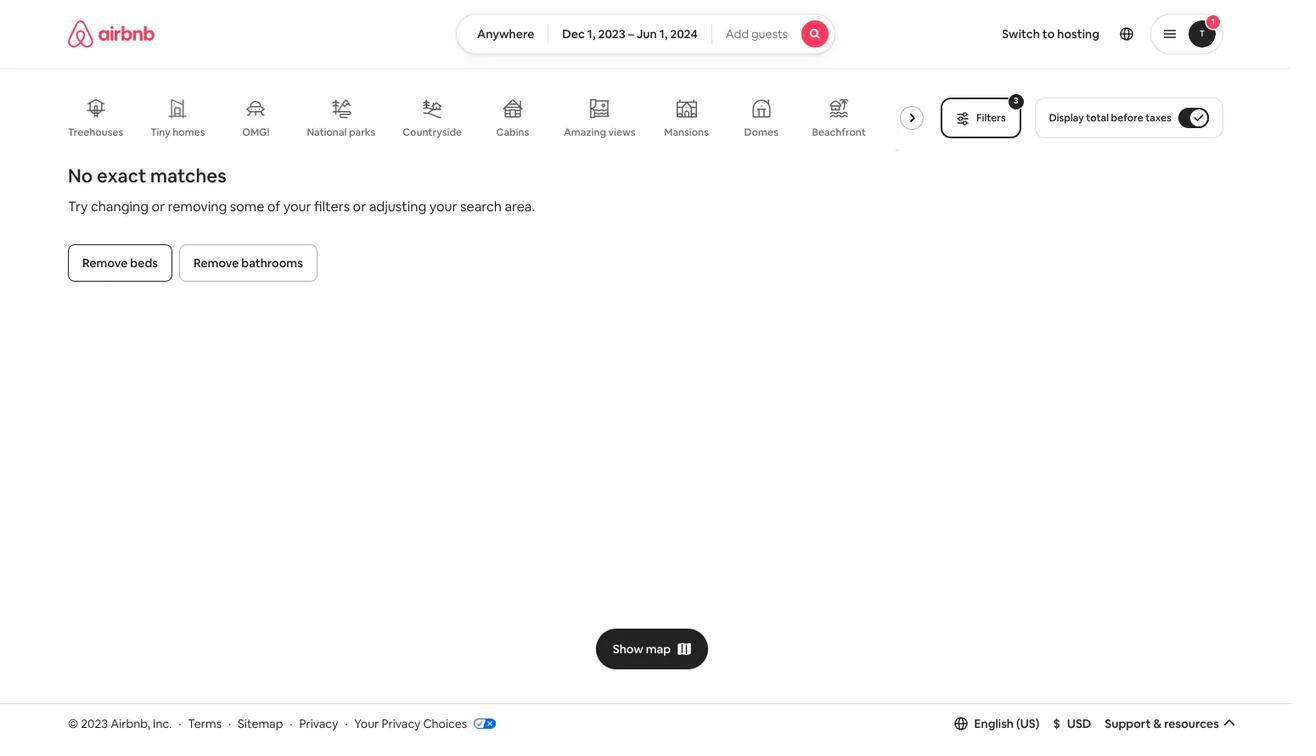 Task type: vqa. For each thing, say whether or not it's contained in the screenshot.
DOMES
yes



Task type: locate. For each thing, give the bounding box(es) containing it.
&
[[1154, 717, 1162, 732]]

english
[[975, 717, 1014, 732]]

1 horizontal spatial 1,
[[660, 26, 668, 42]]

none search field containing anywhere
[[456, 14, 836, 54]]

countryside
[[403, 126, 462, 139]]

None search field
[[456, 14, 836, 54]]

anywhere button
[[456, 14, 549, 54]]

remove beds
[[82, 256, 158, 271]]

0 horizontal spatial 1,
[[588, 26, 596, 42]]

or down no exact matches
[[152, 198, 165, 216]]

display
[[1050, 111, 1084, 125]]

support & resources button
[[1105, 717, 1237, 732]]

1 privacy from the left
[[299, 717, 338, 732]]

try changing or removing some of your filters or adjusting your search area.
[[68, 198, 535, 216]]

or right filters
[[353, 198, 366, 216]]

1 horizontal spatial remove
[[194, 256, 239, 271]]

· left privacy "link"
[[290, 717, 293, 732]]

amazing
[[564, 125, 606, 139]]

2023
[[598, 26, 626, 42], [81, 717, 108, 732]]

homes
[[173, 126, 205, 139]]

tiny
[[151, 126, 170, 139]]

0 horizontal spatial remove
[[82, 256, 128, 271]]

airbnb,
[[111, 717, 150, 732]]

1,
[[588, 26, 596, 42], [660, 26, 668, 42]]

dec 1, 2023 – jun 1, 2024
[[563, 26, 698, 42]]

1 horizontal spatial your
[[430, 198, 457, 216]]

1 vertical spatial 2023
[[81, 717, 108, 732]]

remove
[[82, 256, 128, 271], [194, 256, 239, 271]]

0 horizontal spatial privacy
[[299, 717, 338, 732]]

display total before taxes
[[1050, 111, 1172, 125]]

1, right "jun"
[[660, 26, 668, 42]]

before
[[1111, 111, 1144, 125]]

terms · sitemap · privacy ·
[[188, 717, 348, 732]]

your
[[284, 198, 311, 216], [430, 198, 457, 216]]

2023 right ©
[[81, 717, 108, 732]]

english (us)
[[975, 717, 1040, 732]]

total
[[1087, 111, 1109, 125]]

cabins
[[497, 126, 529, 139]]

· left your
[[345, 717, 348, 732]]

1 · from the left
[[179, 717, 181, 732]]

to
[[1043, 26, 1055, 42]]

removing
[[168, 198, 227, 216]]

show map
[[613, 642, 671, 657]]

1 horizontal spatial privacy
[[382, 717, 421, 732]]

1 button
[[1151, 14, 1224, 54]]

1 remove from the left
[[82, 256, 128, 271]]

taxes
[[1146, 111, 1172, 125]]

support & resources
[[1105, 717, 1220, 732]]

2 remove from the left
[[194, 256, 239, 271]]

national parks
[[307, 125, 376, 139]]

2023 left –
[[598, 26, 626, 42]]

· right inc.
[[179, 717, 181, 732]]

terms
[[188, 717, 222, 732]]

national
[[307, 125, 347, 139]]

domes
[[744, 126, 779, 139]]

omg!
[[242, 126, 270, 139]]

some
[[230, 198, 264, 216]]

or
[[152, 198, 165, 216], [353, 198, 366, 216]]

privacy right your
[[382, 717, 421, 732]]

your left search
[[430, 198, 457, 216]]

0 horizontal spatial 2023
[[81, 717, 108, 732]]

sitemap
[[238, 717, 283, 732]]

1 your from the left
[[284, 198, 311, 216]]

matches
[[150, 164, 227, 188]]

0 vertical spatial 2023
[[598, 26, 626, 42]]

tiny homes
[[151, 126, 205, 139]]

show
[[613, 642, 644, 657]]

add
[[726, 26, 749, 42]]

· right "terms"
[[228, 717, 231, 732]]

2024
[[670, 26, 698, 42]]

amazing views
[[564, 125, 636, 139]]

english (us) button
[[954, 717, 1040, 732]]

–
[[628, 26, 634, 42]]

jun
[[637, 26, 657, 42]]

no exact matches
[[68, 164, 227, 188]]

0 horizontal spatial or
[[152, 198, 165, 216]]

1, right dec on the top of the page
[[588, 26, 596, 42]]

parks
[[349, 125, 376, 139]]

mansions
[[664, 126, 709, 139]]

remove for remove bathrooms
[[194, 256, 239, 271]]

remove inside "link"
[[82, 256, 128, 271]]

remove left bathrooms
[[194, 256, 239, 271]]

your right of
[[284, 198, 311, 216]]

add guests button
[[711, 14, 836, 54]]

privacy inside your privacy choices link
[[382, 717, 421, 732]]

group
[[68, 85, 941, 151]]

filters
[[977, 111, 1006, 125]]

switch to hosting
[[1002, 26, 1100, 42]]

2 privacy from the left
[[382, 717, 421, 732]]

2 or from the left
[[353, 198, 366, 216]]

$ usd
[[1054, 717, 1092, 732]]

remove left beds
[[82, 256, 128, 271]]

privacy
[[299, 717, 338, 732], [382, 717, 421, 732]]

1 horizontal spatial 2023
[[598, 26, 626, 42]]

remove bathrooms link
[[179, 245, 318, 282]]

resources
[[1165, 717, 1220, 732]]

area.
[[505, 198, 535, 216]]

display total before taxes button
[[1035, 98, 1224, 138]]

remove bathrooms
[[194, 256, 303, 271]]

0 horizontal spatial your
[[284, 198, 311, 216]]

usd
[[1068, 717, 1092, 732]]

privacy left your
[[299, 717, 338, 732]]

$
[[1054, 717, 1061, 732]]

·
[[179, 717, 181, 732], [228, 717, 231, 732], [290, 717, 293, 732], [345, 717, 348, 732]]

1 1, from the left
[[588, 26, 596, 42]]

1 horizontal spatial or
[[353, 198, 366, 216]]



Task type: describe. For each thing, give the bounding box(es) containing it.
map
[[646, 642, 671, 657]]

privacy link
[[299, 717, 338, 732]]

switch
[[1002, 26, 1040, 42]]

switch to hosting link
[[992, 16, 1110, 52]]

dec
[[563, 26, 585, 42]]

views
[[609, 125, 636, 139]]

remove beds link
[[68, 245, 172, 282]]

exact
[[97, 164, 146, 188]]

filters button
[[941, 98, 1021, 138]]

1
[[1212, 16, 1216, 27]]

hosting
[[1058, 26, 1100, 42]]

changing
[[91, 198, 149, 216]]

trending
[[896, 126, 938, 139]]

beds
[[130, 256, 158, 271]]

3 · from the left
[[290, 717, 293, 732]]

profile element
[[856, 0, 1224, 68]]

your privacy choices
[[354, 717, 467, 732]]

4 · from the left
[[345, 717, 348, 732]]

of
[[267, 198, 281, 216]]

remove for remove beds
[[82, 256, 128, 271]]

group containing national parks
[[68, 85, 941, 151]]

beachfront
[[812, 126, 866, 139]]

© 2023 airbnb, inc. ·
[[68, 717, 181, 732]]

bathrooms
[[241, 256, 303, 271]]

guests
[[752, 26, 788, 42]]

©
[[68, 717, 78, 732]]

sitemap link
[[238, 717, 283, 732]]

show map button
[[596, 629, 709, 670]]

terms link
[[188, 717, 222, 732]]

(us)
[[1017, 717, 1040, 732]]

2 · from the left
[[228, 717, 231, 732]]

try
[[68, 198, 88, 216]]

choices
[[423, 717, 467, 732]]

add guests
[[726, 26, 788, 42]]

treehouses
[[68, 126, 123, 139]]

anywhere
[[477, 26, 535, 42]]

search
[[460, 198, 502, 216]]

your privacy choices link
[[354, 717, 496, 733]]

no
[[68, 164, 93, 188]]

2023 inside button
[[598, 26, 626, 42]]

adjusting
[[369, 198, 427, 216]]

1 or from the left
[[152, 198, 165, 216]]

filters
[[314, 198, 350, 216]]

2 your from the left
[[430, 198, 457, 216]]

your
[[354, 717, 379, 732]]

dec 1, 2023 – jun 1, 2024 button
[[548, 14, 712, 54]]

inc.
[[153, 717, 172, 732]]

support
[[1105, 717, 1151, 732]]

2 1, from the left
[[660, 26, 668, 42]]



